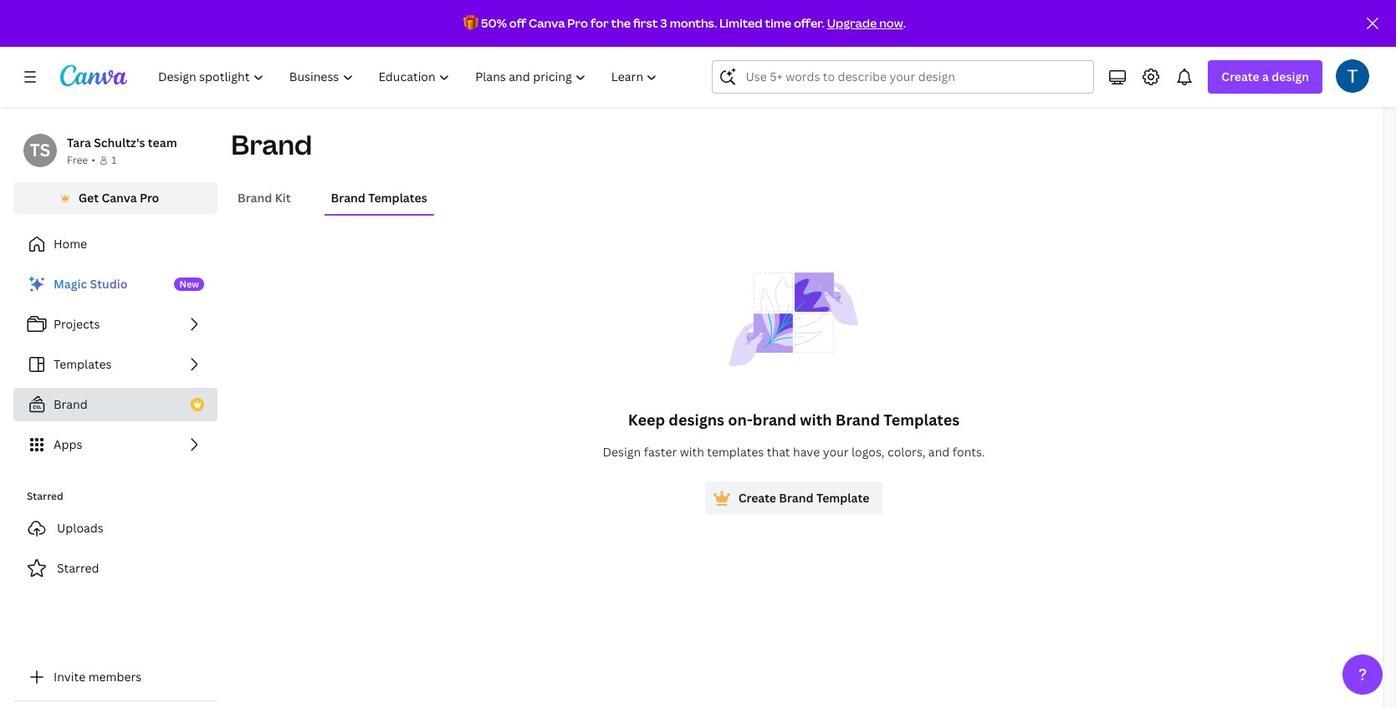 Task type: locate. For each thing, give the bounding box(es) containing it.
team
[[148, 135, 177, 151]]

Search search field
[[746, 61, 1061, 93]]

keep designs on-brand with brand templates
[[628, 410, 960, 430]]

0 horizontal spatial templates
[[54, 356, 112, 372]]

1 vertical spatial with
[[680, 444, 704, 460]]

1 horizontal spatial templates
[[368, 190, 427, 206]]

1 vertical spatial pro
[[140, 190, 159, 206]]

brand templates
[[331, 190, 427, 206]]

keep
[[628, 410, 665, 430]]

templates link
[[13, 348, 217, 381]]

fonts.
[[953, 444, 985, 460]]

uploads button
[[13, 512, 217, 545]]

your
[[823, 444, 849, 460]]

time
[[765, 15, 791, 31]]

0 vertical spatial templates
[[368, 190, 427, 206]]

templates inside 'link'
[[54, 356, 112, 372]]

create inside dropdown button
[[1222, 69, 1260, 84]]

create down that
[[738, 490, 776, 506]]

create inside button
[[738, 490, 776, 506]]

1 horizontal spatial canva
[[529, 15, 565, 31]]

studio
[[90, 276, 128, 292]]

pro down team
[[140, 190, 159, 206]]

2 vertical spatial templates
[[884, 410, 960, 430]]

tara
[[67, 135, 91, 151]]

pro left for
[[567, 15, 588, 31]]

0 vertical spatial create
[[1222, 69, 1260, 84]]

template
[[816, 490, 869, 506]]

free •
[[67, 153, 95, 167]]

0 horizontal spatial pro
[[140, 190, 159, 206]]

templates inside button
[[368, 190, 427, 206]]

1 horizontal spatial pro
[[567, 15, 588, 31]]

templates
[[707, 444, 764, 460]]

1 horizontal spatial create
[[1222, 69, 1260, 84]]

1 vertical spatial templates
[[54, 356, 112, 372]]

create left a on the top right
[[1222, 69, 1260, 84]]

canva right get
[[102, 190, 137, 206]]

apps
[[54, 437, 82, 453]]

uploads link
[[13, 512, 217, 545]]

brand templates tab panel
[[231, 216, 1357, 515]]

for
[[590, 15, 609, 31]]

limited
[[719, 15, 763, 31]]

brand kit button
[[231, 182, 297, 214]]

starred down the uploads
[[57, 560, 99, 576]]

faster
[[644, 444, 677, 460]]

top level navigation element
[[147, 60, 672, 94]]

list
[[13, 268, 217, 462]]

🎁 50% off canva pro for the first 3 months. limited time offer. upgrade now .
[[464, 15, 906, 31]]

with
[[800, 410, 832, 430], [680, 444, 704, 460]]

canva
[[529, 15, 565, 31], [102, 190, 137, 206]]

brand
[[231, 126, 312, 162], [238, 190, 272, 206], [331, 190, 365, 206], [54, 397, 88, 412], [836, 410, 880, 430], [779, 490, 814, 506]]

brand down design faster with templates that have your logos, colors, and fonts.
[[779, 490, 814, 506]]

have
[[793, 444, 820, 460]]

create brand template button
[[705, 482, 883, 515]]

create brand template
[[738, 490, 869, 506]]

1 vertical spatial starred
[[57, 560, 99, 576]]

starred up the uploads
[[27, 489, 63, 504]]

design
[[1272, 69, 1309, 84]]

uploads
[[57, 520, 104, 536]]

create
[[1222, 69, 1260, 84], [738, 490, 776, 506]]

templates
[[368, 190, 427, 206], [54, 356, 112, 372], [884, 410, 960, 430]]

templates inside 'tab panel'
[[884, 410, 960, 430]]

tara schultz image
[[1336, 59, 1369, 93]]

tara schultz's team image
[[23, 134, 57, 167]]

1 horizontal spatial with
[[800, 410, 832, 430]]

0 vertical spatial canva
[[529, 15, 565, 31]]

brand link
[[13, 388, 217, 422]]

1 vertical spatial canva
[[102, 190, 137, 206]]

brand templates button
[[324, 182, 434, 214]]

with right faster
[[680, 444, 704, 460]]

2 horizontal spatial templates
[[884, 410, 960, 430]]

apps link
[[13, 428, 217, 462]]

design faster with templates that have your logos, colors, and fonts.
[[603, 444, 985, 460]]

create a design
[[1222, 69, 1309, 84]]

canva right off
[[529, 15, 565, 31]]

pro
[[567, 15, 588, 31], [140, 190, 159, 206]]

0 horizontal spatial with
[[680, 444, 704, 460]]

offer.
[[794, 15, 825, 31]]

logos,
[[852, 444, 885, 460]]

off
[[509, 15, 526, 31]]

brand up brand kit
[[231, 126, 312, 162]]

starred
[[27, 489, 63, 504], [57, 560, 99, 576]]

brand left kit
[[238, 190, 272, 206]]

brand right kit
[[331, 190, 365, 206]]

magic
[[54, 276, 87, 292]]

brand up apps at the bottom left of page
[[54, 397, 88, 412]]

invite members
[[54, 669, 142, 685]]

None search field
[[712, 60, 1094, 94]]

1 vertical spatial create
[[738, 490, 776, 506]]

0 horizontal spatial create
[[738, 490, 776, 506]]

months.
[[670, 15, 717, 31]]

0 horizontal spatial canva
[[102, 190, 137, 206]]

upgrade
[[827, 15, 877, 31]]

0 vertical spatial pro
[[567, 15, 588, 31]]

invite members button
[[13, 661, 217, 694]]

with up have in the right bottom of the page
[[800, 410, 832, 430]]



Task type: describe. For each thing, give the bounding box(es) containing it.
create a design button
[[1208, 60, 1323, 94]]

brand inside "create brand template" button
[[779, 490, 814, 506]]

0 vertical spatial with
[[800, 410, 832, 430]]

design
[[603, 444, 641, 460]]

the
[[611, 15, 631, 31]]

create for create a design
[[1222, 69, 1260, 84]]

starred inside 'link'
[[57, 560, 99, 576]]

get canva pro
[[78, 190, 159, 206]]

starred link
[[13, 552, 217, 586]]

create for create brand template
[[738, 490, 776, 506]]

free
[[67, 153, 88, 167]]

invite
[[54, 669, 86, 685]]

.
[[903, 15, 906, 31]]

tara schultz's team
[[67, 135, 177, 151]]

home
[[54, 236, 87, 252]]

first
[[633, 15, 658, 31]]

home link
[[13, 228, 217, 261]]

🎁
[[464, 15, 479, 31]]

designs
[[669, 410, 724, 430]]

that
[[767, 444, 790, 460]]

and
[[928, 444, 950, 460]]

magic studio
[[54, 276, 128, 292]]

•
[[91, 153, 95, 167]]

get
[[78, 190, 99, 206]]

1
[[111, 153, 116, 167]]

get canva pro button
[[13, 182, 217, 214]]

kit
[[275, 190, 291, 206]]

0 vertical spatial starred
[[27, 489, 63, 504]]

3
[[660, 15, 667, 31]]

brand up logos,
[[836, 410, 880, 430]]

starred button
[[13, 552, 217, 586]]

now
[[879, 15, 903, 31]]

brand kit
[[238, 190, 291, 206]]

upgrade now button
[[827, 15, 903, 31]]

brand inside brand kit 'button'
[[238, 190, 272, 206]]

brand inside brand link
[[54, 397, 88, 412]]

projects link
[[13, 308, 217, 341]]

a
[[1262, 69, 1269, 84]]

brand
[[753, 410, 796, 430]]

projects
[[54, 316, 100, 332]]

colors,
[[887, 444, 926, 460]]

canva inside get canva pro button
[[102, 190, 137, 206]]

members
[[88, 669, 142, 685]]

new
[[179, 278, 199, 290]]

list containing magic studio
[[13, 268, 217, 462]]

on-
[[728, 410, 753, 430]]

schultz's
[[94, 135, 145, 151]]

brand inside brand templates button
[[331, 190, 365, 206]]

pro inside button
[[140, 190, 159, 206]]

tara schultz's team element
[[23, 134, 57, 167]]

50%
[[481, 15, 507, 31]]



Task type: vqa. For each thing, say whether or not it's contained in the screenshot.
Group
no



